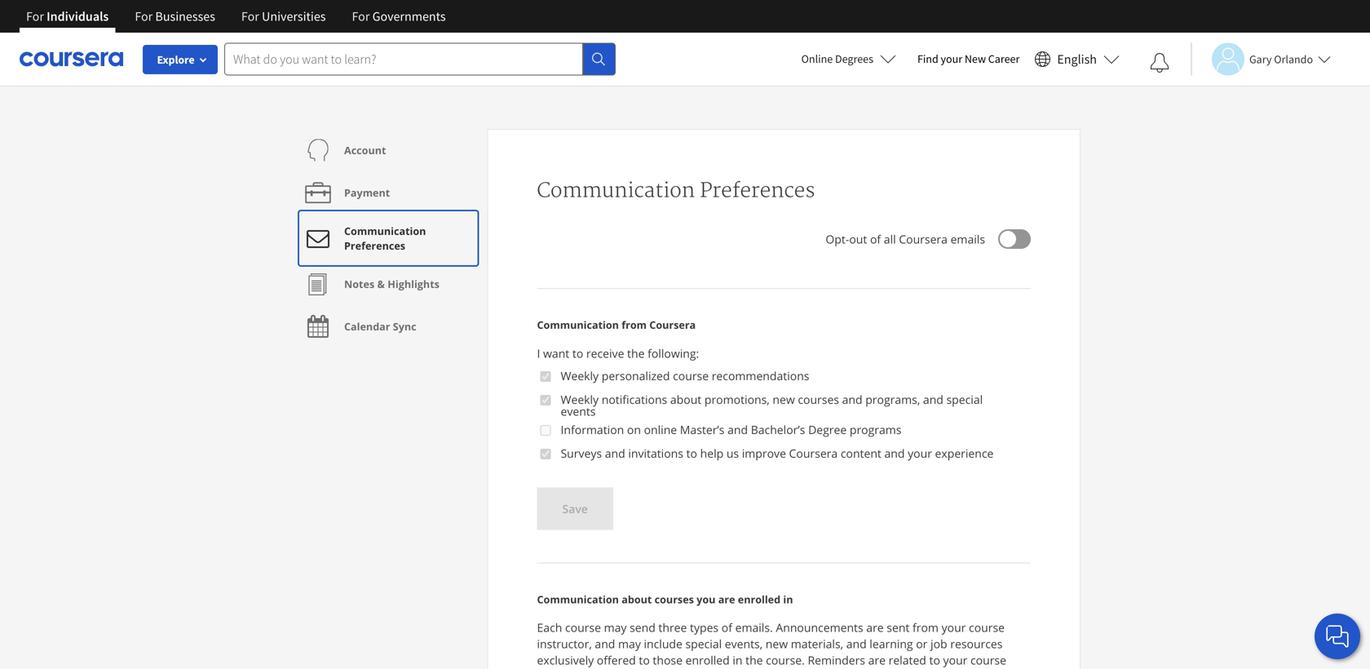 Task type: locate. For each thing, give the bounding box(es) containing it.
special down the types
[[686, 636, 722, 651]]

1 horizontal spatial the
[[746, 652, 763, 668]]

and up programs
[[842, 392, 863, 407]]

events,
[[725, 636, 763, 651]]

and
[[842, 392, 863, 407], [923, 392, 944, 407], [728, 422, 748, 437], [605, 445, 626, 461], [885, 445, 905, 461], [595, 636, 615, 651], [847, 636, 867, 651]]

0 vertical spatial coursera
[[899, 231, 948, 247]]

3 for from the left
[[241, 8, 259, 24]]

1 vertical spatial coursera
[[650, 318, 696, 332]]

1 horizontal spatial from
[[913, 620, 939, 635]]

recommendations
[[712, 368, 810, 384]]

i want to receive the following:
[[537, 346, 699, 361]]

of
[[870, 231, 881, 247], [722, 620, 733, 635], [911, 669, 922, 669]]

preferences
[[700, 179, 815, 203], [344, 239, 406, 253]]

to inside communication from coursera element
[[687, 445, 698, 461]]

courses
[[798, 392, 840, 407], [655, 592, 694, 606]]

from up or
[[913, 620, 939, 635]]

online
[[802, 51, 833, 66]]

you inside each course may send three types of emails. announcements are sent from your course instructor,          and may include special events, new materials, and learning or job resources exclusively offered to          those enrolled in the course. reminders are related to your course progress, such as deadline reminders.          discussion forums notifies you of replies on one
[[888, 669, 908, 669]]

for left individuals
[[26, 8, 44, 24]]

progress,
[[537, 669, 587, 669]]

you
[[697, 592, 716, 606], [888, 669, 908, 669]]

2 weekly from the top
[[561, 392, 599, 407]]

reminders
[[808, 652, 866, 668]]

2 vertical spatial coursera
[[789, 445, 838, 461]]

following:
[[648, 346, 699, 361]]

course.
[[766, 652, 805, 668]]

2 for from the left
[[135, 8, 153, 24]]

emails.
[[736, 620, 773, 635]]

opt-out of all coursera emails image
[[1000, 231, 1017, 247]]

on inside each course may send three types of emails. announcements are sent from your course instructor,          and may include special events, new materials, and learning or job resources exclusively offered to          those enrolled in the course. reminders are related to your course progress, such as deadline reminders.          discussion forums notifies you of replies on one
[[963, 669, 977, 669]]

0 horizontal spatial communication preferences
[[344, 224, 426, 253]]

promotions,
[[705, 392, 770, 407]]

1 vertical spatial preferences
[[344, 239, 406, 253]]

notifications
[[602, 392, 668, 407]]

coursera down degree
[[789, 445, 838, 461]]

individuals
[[47, 8, 109, 24]]

send
[[630, 620, 656, 635]]

0 horizontal spatial enrolled
[[686, 652, 730, 668]]

each
[[537, 620, 562, 635]]

i
[[537, 346, 540, 361]]

special inside each course may send three types of emails. announcements are sent from your course instructor,          and may include special events, new materials, and learning or job resources exclusively offered to          those enrolled in the course. reminders are related to your course progress, such as deadline reminders.          discussion forums notifies you of replies on one
[[686, 636, 722, 651]]

and up us
[[728, 422, 748, 437]]

1 horizontal spatial on
[[963, 669, 977, 669]]

are up notifies
[[869, 652, 886, 668]]

reminders.
[[681, 669, 740, 669]]

may down send
[[618, 636, 641, 651]]

special
[[947, 392, 983, 407], [686, 636, 722, 651]]

1 weekly from the top
[[561, 368, 599, 384]]

1 horizontal spatial special
[[947, 392, 983, 407]]

on down resources
[[963, 669, 977, 669]]

0 vertical spatial weekly
[[561, 368, 599, 384]]

1 vertical spatial on
[[963, 669, 977, 669]]

1 vertical spatial enrolled
[[686, 652, 730, 668]]

and up reminders
[[847, 636, 867, 651]]

your up job
[[942, 620, 966, 635]]

about inside weekly notifications about promotions, new courses and programs, and special events
[[671, 392, 702, 407]]

1 vertical spatial courses
[[655, 592, 694, 606]]

0 horizontal spatial preferences
[[344, 239, 406, 253]]

in up announcements
[[784, 592, 793, 606]]

0 horizontal spatial special
[[686, 636, 722, 651]]

weekly inside weekly notifications about promotions, new courses and programs, and special events
[[561, 392, 599, 407]]

payment
[[344, 186, 390, 199]]

degree
[[809, 422, 847, 437]]

0 horizontal spatial you
[[697, 592, 716, 606]]

0 horizontal spatial in
[[733, 652, 743, 668]]

from up i want to receive the following:
[[622, 318, 647, 332]]

types
[[690, 620, 719, 635]]

on
[[627, 422, 641, 437], [963, 669, 977, 669]]

to up 'deadline' on the left bottom of page
[[639, 652, 650, 668]]

0 horizontal spatial the
[[627, 346, 645, 361]]

1 vertical spatial communication preferences
[[344, 224, 426, 253]]

career
[[989, 51, 1020, 66]]

1 horizontal spatial preferences
[[700, 179, 815, 203]]

course up resources
[[969, 620, 1005, 635]]

job
[[931, 636, 948, 651]]

1 vertical spatial the
[[746, 652, 763, 668]]

1 vertical spatial weekly
[[561, 392, 599, 407]]

about up send
[[622, 592, 652, 606]]

communication preferences link
[[302, 214, 475, 263]]

2 vertical spatial are
[[869, 652, 886, 668]]

0 vertical spatial on
[[627, 422, 641, 437]]

1 horizontal spatial coursera
[[789, 445, 838, 461]]

4 for from the left
[[352, 8, 370, 24]]

orlando
[[1275, 52, 1314, 66]]

0 vertical spatial of
[[870, 231, 881, 247]]

and right programs,
[[923, 392, 944, 407]]

to
[[573, 346, 584, 361], [687, 445, 698, 461], [639, 652, 650, 668], [930, 652, 941, 668]]

or
[[916, 636, 928, 651]]

emails
[[951, 231, 986, 247]]

replies
[[925, 669, 960, 669]]

0 horizontal spatial from
[[622, 318, 647, 332]]

and up offered
[[595, 636, 615, 651]]

new up bachelor's
[[773, 392, 795, 407]]

1 horizontal spatial courses
[[798, 392, 840, 407]]

coursera up "following:"
[[650, 318, 696, 332]]

None search field
[[224, 43, 616, 75]]

of left all
[[870, 231, 881, 247]]

0 vertical spatial the
[[627, 346, 645, 361]]

may
[[604, 620, 627, 635], [618, 636, 641, 651]]

the inside each course may send three types of emails. announcements are sent from your course instructor,          and may include special events, new materials, and learning or job resources exclusively offered to          those enrolled in the course. reminders are related to your course progress, such as deadline reminders.          discussion forums notifies you of replies on one
[[746, 652, 763, 668]]

communication preferences inside 'element'
[[344, 224, 426, 253]]

0 horizontal spatial coursera
[[650, 318, 696, 332]]

1 horizontal spatial about
[[671, 392, 702, 407]]

weekly down want
[[561, 368, 599, 384]]

1 vertical spatial special
[[686, 636, 722, 651]]

to left help on the right bottom of page
[[687, 445, 698, 461]]

new
[[773, 392, 795, 407], [766, 636, 788, 651]]

out
[[850, 231, 868, 247]]

new
[[965, 51, 986, 66]]

payment link
[[302, 171, 390, 214]]

0 vertical spatial about
[[671, 392, 702, 407]]

in down the events,
[[733, 652, 743, 668]]

0 horizontal spatial of
[[722, 620, 733, 635]]

0 vertical spatial preferences
[[700, 179, 815, 203]]

of right the types
[[722, 620, 733, 635]]

coursera image
[[20, 46, 123, 72]]

discussion
[[742, 669, 799, 669]]

communication preferences element
[[290, 129, 487, 348]]

you up the types
[[697, 592, 716, 606]]

for individuals
[[26, 8, 109, 24]]

weekly
[[561, 368, 599, 384], [561, 392, 599, 407]]

1 vertical spatial you
[[888, 669, 908, 669]]

are up learning
[[867, 620, 884, 635]]

0 vertical spatial courses
[[798, 392, 840, 407]]

for for governments
[[352, 8, 370, 24]]

1 horizontal spatial communication preferences
[[537, 179, 815, 203]]

resources
[[951, 636, 1003, 651]]

receive
[[587, 346, 624, 361]]

2 vertical spatial of
[[911, 669, 922, 669]]

for
[[26, 8, 44, 24], [135, 8, 153, 24], [241, 8, 259, 24], [352, 8, 370, 24]]

in
[[784, 592, 793, 606], [733, 652, 743, 668]]

courses up three on the bottom of page
[[655, 592, 694, 606]]

about down weekly personalized course recommendations
[[671, 392, 702, 407]]

from
[[622, 318, 647, 332], [913, 620, 939, 635]]

enrolled up emails. at the bottom of the page
[[738, 592, 781, 606]]

1 vertical spatial are
[[867, 620, 884, 635]]

programs
[[850, 422, 902, 437]]

for left universities at the left of the page
[[241, 8, 259, 24]]

find
[[918, 51, 939, 66]]

0 vertical spatial communication preferences
[[537, 179, 815, 203]]

new inside each course may send three types of emails. announcements are sent from your course instructor,          and may include special events, new materials, and learning or job resources exclusively offered to          those enrolled in the course. reminders are related to your course progress, such as deadline reminders.          discussion forums notifies you of replies on one
[[766, 636, 788, 651]]

coursera right all
[[899, 231, 948, 247]]

online degrees
[[802, 51, 874, 66]]

0 vertical spatial in
[[784, 592, 793, 606]]

deadline
[[632, 669, 678, 669]]

the up personalized
[[627, 346, 645, 361]]

you down 'related'
[[888, 669, 908, 669]]

to right want
[[573, 346, 584, 361]]

notes & highlights link
[[302, 263, 440, 305]]

1 vertical spatial may
[[618, 636, 641, 651]]

for left the businesses
[[135, 8, 153, 24]]

businesses
[[155, 8, 215, 24]]

preferences inside communication preferences link
[[344, 239, 406, 253]]

1 vertical spatial new
[[766, 636, 788, 651]]

1 horizontal spatial you
[[888, 669, 908, 669]]

coursera inside communication from coursera element
[[789, 445, 838, 461]]

highlights
[[388, 277, 440, 291]]

1 horizontal spatial in
[[784, 592, 793, 606]]

opt-out of all coursera emails
[[826, 231, 986, 247]]

your left experience
[[908, 445, 932, 461]]

the up discussion
[[746, 652, 763, 668]]

0 horizontal spatial courses
[[655, 592, 694, 606]]

1 horizontal spatial enrolled
[[738, 592, 781, 606]]

0 vertical spatial from
[[622, 318, 647, 332]]

special up experience
[[947, 392, 983, 407]]

may left send
[[604, 620, 627, 635]]

0 vertical spatial special
[[947, 392, 983, 407]]

us
[[727, 445, 739, 461]]

1 vertical spatial in
[[733, 652, 743, 668]]

0 vertical spatial new
[[773, 392, 795, 407]]

1 horizontal spatial of
[[870, 231, 881, 247]]

notes
[[344, 277, 375, 291]]

for universities
[[241, 8, 326, 24]]

enrolled inside each course may send three types of emails. announcements are sent from your course instructor,          and may include special events, new materials, and learning or job resources exclusively offered to          those enrolled in the course. reminders are related to your course progress, such as deadline reminders.          discussion forums notifies you of replies on one
[[686, 652, 730, 668]]

new up the "course."
[[766, 636, 788, 651]]

for for universities
[[241, 8, 259, 24]]

enrolled up reminders.
[[686, 652, 730, 668]]

enrolled
[[738, 592, 781, 606], [686, 652, 730, 668]]

explore
[[157, 52, 195, 67]]

are up the types
[[719, 592, 735, 606]]

on left online at the bottom of page
[[627, 422, 641, 437]]

weekly up information
[[561, 392, 599, 407]]

such
[[590, 669, 615, 669]]

courses up degree
[[798, 392, 840, 407]]

1 for from the left
[[26, 8, 44, 24]]

of down 'related'
[[911, 669, 922, 669]]

for left governments
[[352, 8, 370, 24]]

1 vertical spatial from
[[913, 620, 939, 635]]

0 horizontal spatial about
[[622, 592, 652, 606]]

communication preferences
[[537, 179, 815, 203], [344, 224, 426, 253]]

instructor,
[[537, 636, 592, 651]]

degrees
[[835, 51, 874, 66]]

coursera
[[899, 231, 948, 247], [650, 318, 696, 332], [789, 445, 838, 461]]



Task type: describe. For each thing, give the bounding box(es) containing it.
from inside each course may send three types of emails. announcements are sent from your course instructor,          and may include special events, new materials, and learning or job resources exclusively offered to          those enrolled in the course. reminders are related to your course progress, such as deadline reminders.          discussion forums notifies you of replies on one
[[913, 620, 939, 635]]

notes & highlights
[[344, 277, 440, 291]]

0 vertical spatial may
[[604, 620, 627, 635]]

0 horizontal spatial on
[[627, 422, 641, 437]]

three
[[659, 620, 687, 635]]

What do you want to learn? text field
[[224, 43, 583, 75]]

those
[[653, 652, 683, 668]]

communication from coursera
[[537, 318, 696, 332]]

Surveys and invitations to help us improve Coursera content and your experience checkbox
[[541, 447, 551, 460]]

account
[[344, 143, 386, 157]]

want
[[543, 346, 570, 361]]

account link
[[302, 129, 386, 171]]

personalized
[[602, 368, 670, 384]]

0 vertical spatial enrolled
[[738, 592, 781, 606]]

announcements
[[776, 620, 864, 635]]

special inside weekly notifications about promotions, new courses and programs, and special events
[[947, 392, 983, 407]]

experience
[[935, 445, 994, 461]]

for governments
[[352, 8, 446, 24]]

save button
[[537, 487, 613, 530]]

programs,
[[866, 392, 921, 407]]

surveys
[[561, 445, 602, 461]]

and down programs
[[885, 445, 905, 461]]

Information on online Master's and Bachelor's Degree programs checkbox
[[541, 424, 551, 437]]

find your new career link
[[910, 49, 1028, 69]]

as
[[618, 669, 629, 669]]

calendar sync link
[[302, 305, 417, 348]]

to up 'replies'
[[930, 652, 941, 668]]

surveys and invitations to help us improve coursera content and your experience
[[561, 445, 994, 461]]

0 vertical spatial you
[[697, 592, 716, 606]]

exclusively
[[537, 652, 594, 668]]

&
[[377, 277, 385, 291]]

for for individuals
[[26, 8, 44, 24]]

1 vertical spatial about
[[622, 592, 652, 606]]

weekly for weekly personalized course recommendations
[[561, 368, 599, 384]]

calendar
[[344, 319, 390, 333]]

2 horizontal spatial of
[[911, 669, 922, 669]]

Weekly notifications about promotions, new courses and programs, and special events checkbox
[[541, 394, 551, 407]]

online degrees button
[[789, 41, 910, 77]]

materials,
[[791, 636, 844, 651]]

weekly personalized course recommendations
[[561, 368, 810, 384]]

1 vertical spatial of
[[722, 620, 733, 635]]

information
[[561, 422, 624, 437]]

forums
[[802, 669, 843, 669]]

english
[[1058, 51, 1097, 67]]

universities
[[262, 8, 326, 24]]

0 vertical spatial are
[[719, 592, 735, 606]]

your inside communication from coursera element
[[908, 445, 932, 461]]

for for businesses
[[135, 8, 153, 24]]

course up 'instructor,'
[[565, 620, 601, 635]]

your right find
[[941, 51, 963, 66]]

content
[[841, 445, 882, 461]]

sync
[[393, 319, 417, 333]]

all
[[884, 231, 896, 247]]

communication from coursera element
[[537, 368, 1031, 471]]

notifies
[[846, 669, 885, 669]]

calendar sync
[[344, 319, 417, 333]]

english button
[[1028, 33, 1127, 86]]

each course may send three types of emails. announcements are sent from your course instructor,          and may include special events, new materials, and learning or job resources exclusively offered to          those enrolled in the course. reminders are related to your course progress, such as deadline reminders.          discussion forums notifies you of replies on one
[[537, 620, 1014, 669]]

chat with us image
[[1325, 623, 1351, 649]]

opt-
[[826, 231, 850, 247]]

your up 'replies'
[[944, 652, 968, 668]]

governments
[[373, 8, 446, 24]]

new inside weekly notifications about promotions, new courses and programs, and special events
[[773, 392, 795, 407]]

and down information
[[605, 445, 626, 461]]

gary orlando button
[[1191, 43, 1332, 75]]

invitations
[[628, 445, 684, 461]]

in inside each course may send three types of emails. announcements are sent from your course instructor,          and may include special events, new materials, and learning or job resources exclusively offered to          those enrolled in the course. reminders are related to your course progress, such as deadline reminders.          discussion forums notifies you of replies on one
[[733, 652, 743, 668]]

opt-out of all coursera emails switch
[[999, 229, 1031, 249]]

course down "following:"
[[673, 368, 709, 384]]

weekly notifications about promotions, new courses and programs, and special events
[[561, 392, 983, 419]]

improve
[[742, 445, 786, 461]]

events
[[561, 403, 596, 419]]

include
[[644, 636, 683, 651]]

communication about courses you are enrolled in
[[537, 592, 793, 606]]

banner navigation
[[13, 0, 459, 33]]

help
[[701, 445, 724, 461]]

communication inside 'element'
[[344, 224, 426, 238]]

related
[[889, 652, 927, 668]]

Weekly personalized course recommendations checkbox
[[541, 370, 551, 383]]

2 horizontal spatial coursera
[[899, 231, 948, 247]]

gary orlando
[[1250, 52, 1314, 66]]

weekly for weekly notifications about promotions, new courses and programs, and special events
[[561, 392, 599, 407]]

sent
[[887, 620, 910, 635]]

gary
[[1250, 52, 1272, 66]]

offered
[[597, 652, 636, 668]]

for businesses
[[135, 8, 215, 24]]

save
[[563, 501, 588, 516]]

show notifications image
[[1150, 53, 1170, 73]]

online
[[644, 422, 677, 437]]

learning
[[870, 636, 913, 651]]

course down resources
[[971, 652, 1007, 668]]

bachelor's
[[751, 422, 806, 437]]

courses inside weekly notifications about promotions, new courses and programs, and special events
[[798, 392, 840, 407]]

master's
[[680, 422, 725, 437]]



Task type: vqa. For each thing, say whether or not it's contained in the screenshot.
Andrew Ng Link at the bottom left of the page
no



